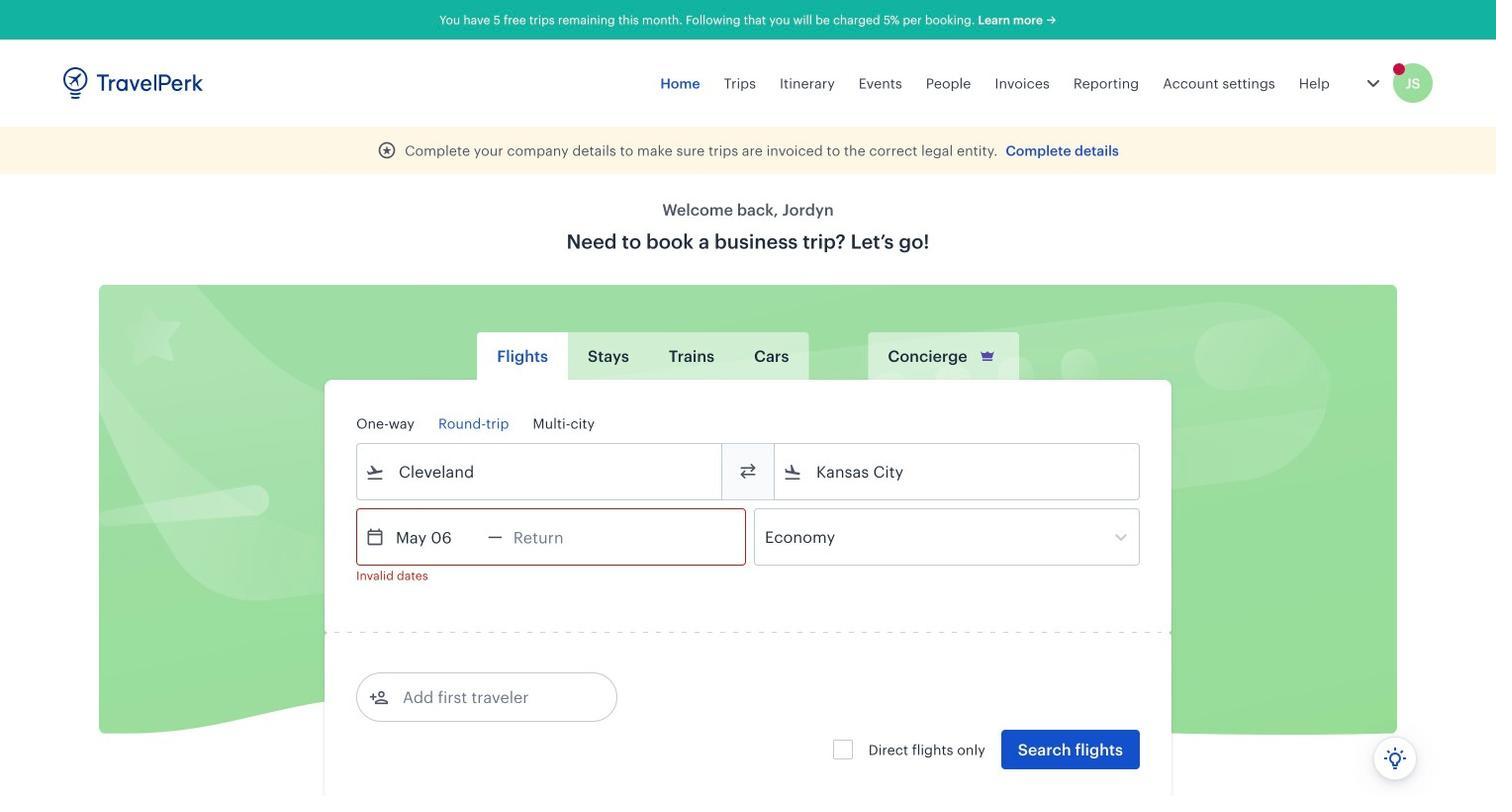 Task type: locate. For each thing, give the bounding box(es) containing it.
Return text field
[[503, 510, 606, 565]]

From search field
[[385, 456, 696, 488]]



Task type: describe. For each thing, give the bounding box(es) containing it.
Add first traveler search field
[[389, 682, 595, 714]]

To search field
[[803, 456, 1114, 488]]

Depart text field
[[385, 510, 488, 565]]



